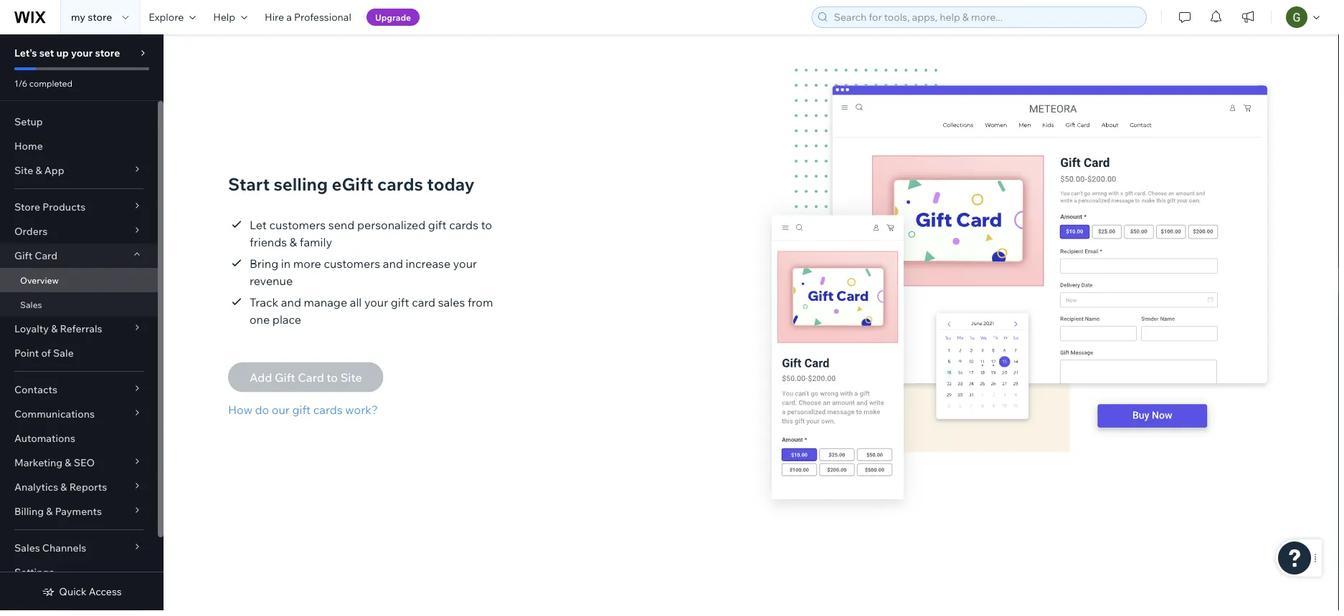 Task type: vqa. For each thing, say whether or not it's contained in the screenshot.
'interactive'
no



Task type: locate. For each thing, give the bounding box(es) containing it.
1 horizontal spatial gift
[[391, 295, 409, 310]]

billing & payments button
[[0, 500, 158, 524]]

hire
[[265, 11, 284, 23]]

set
[[39, 47, 54, 59]]

0 vertical spatial cards
[[377, 173, 423, 195]]

track
[[250, 295, 278, 310]]

all
[[350, 295, 362, 310]]

& for app
[[35, 164, 42, 177]]

2 horizontal spatial cards
[[449, 218, 478, 232]]

customers up all
[[324, 257, 380, 271]]

in
[[281, 257, 291, 271]]

how
[[228, 403, 252, 417]]

and left increase
[[383, 257, 403, 271]]

completed
[[29, 78, 72, 89]]

& for payments
[[46, 506, 53, 518]]

store down my store
[[95, 47, 120, 59]]

setup link
[[0, 110, 158, 134]]

our
[[272, 403, 290, 417]]

site & app
[[14, 164, 64, 177]]

and up place
[[281, 295, 301, 310]]

1 vertical spatial gift
[[391, 295, 409, 310]]

1 vertical spatial cards
[[449, 218, 478, 232]]

1 horizontal spatial and
[[383, 257, 403, 271]]

& inside "popup button"
[[46, 506, 53, 518]]

0 vertical spatial gift
[[428, 218, 447, 232]]

overview
[[20, 275, 59, 286]]

& inside let customers send personalized gift cards to friends & family bring in more customers and increase your revenue track and manage all your gift card sales from one place
[[290, 235, 297, 249]]

seo
[[74, 457, 95, 469]]

& right site
[[35, 164, 42, 177]]

start selling egift cards today
[[228, 173, 475, 195]]

1 vertical spatial store
[[95, 47, 120, 59]]

hire a professional
[[265, 11, 351, 23]]

0 horizontal spatial your
[[71, 47, 93, 59]]

store right my
[[88, 11, 112, 23]]

&
[[35, 164, 42, 177], [290, 235, 297, 249], [51, 323, 58, 335], [65, 457, 71, 469], [60, 481, 67, 494], [46, 506, 53, 518]]

cards
[[377, 173, 423, 195], [449, 218, 478, 232], [313, 403, 343, 417]]

0 vertical spatial sales
[[20, 299, 42, 310]]

& inside dropdown button
[[51, 323, 58, 335]]

sales for sales channels
[[14, 542, 40, 555]]

analytics
[[14, 481, 58, 494]]

cards up personalized
[[377, 173, 423, 195]]

gift up increase
[[428, 218, 447, 232]]

sales
[[438, 295, 465, 310]]

settings link
[[0, 561, 158, 585]]

point
[[14, 347, 39, 360]]

sales up "loyalty"
[[20, 299, 42, 310]]

selling
[[274, 173, 328, 195]]

& left reports
[[60, 481, 67, 494]]

0 horizontal spatial gift
[[292, 403, 311, 417]]

0 horizontal spatial and
[[281, 295, 301, 310]]

gift right our
[[292, 403, 311, 417]]

from
[[468, 295, 493, 310]]

referrals
[[60, 323, 102, 335]]

0 horizontal spatial cards
[[313, 403, 343, 417]]

sale
[[53, 347, 74, 360]]

& left seo
[[65, 457, 71, 469]]

your
[[71, 47, 93, 59], [453, 257, 477, 271], [364, 295, 388, 310]]

your right up
[[71, 47, 93, 59]]

2 vertical spatial cards
[[313, 403, 343, 417]]

analytics & reports
[[14, 481, 107, 494]]

bring
[[250, 257, 278, 271]]

of
[[41, 347, 51, 360]]

& right "loyalty"
[[51, 323, 58, 335]]

home link
[[0, 134, 158, 159]]

sales up settings
[[14, 542, 40, 555]]

0 vertical spatial your
[[71, 47, 93, 59]]

store inside the sidebar element
[[95, 47, 120, 59]]

1 vertical spatial sales
[[14, 542, 40, 555]]

gift left the card
[[391, 295, 409, 310]]

& for referrals
[[51, 323, 58, 335]]

increase
[[406, 257, 451, 271]]

cards inside button
[[313, 403, 343, 417]]

and
[[383, 257, 403, 271], [281, 295, 301, 310]]

& inside "dropdown button"
[[60, 481, 67, 494]]

marketing & seo
[[14, 457, 95, 469]]

loyalty
[[14, 323, 49, 335]]

0 vertical spatial customers
[[269, 218, 326, 232]]

up
[[56, 47, 69, 59]]

1 vertical spatial and
[[281, 295, 301, 310]]

2 horizontal spatial gift
[[428, 218, 447, 232]]

cards left to
[[449, 218, 478, 232]]

1 vertical spatial your
[[453, 257, 477, 271]]

& for seo
[[65, 457, 71, 469]]

sales inside dropdown button
[[14, 542, 40, 555]]

work?
[[345, 403, 378, 417]]

& right billing
[[46, 506, 53, 518]]

site & app button
[[0, 159, 158, 183]]

marketing
[[14, 457, 63, 469]]

cards left work?
[[313, 403, 343, 417]]

let
[[250, 218, 267, 232]]

0 vertical spatial and
[[383, 257, 403, 271]]

your right all
[[364, 295, 388, 310]]

gift card button
[[0, 244, 158, 268]]

one
[[250, 312, 270, 327]]

site
[[14, 164, 33, 177]]

let customers send personalized gift cards to friends & family bring in more customers and increase your revenue track and manage all your gift card sales from one place
[[250, 218, 493, 327]]

quick access
[[59, 586, 122, 599]]

your right increase
[[453, 257, 477, 271]]

family
[[300, 235, 332, 249]]

sales channels button
[[0, 537, 158, 561]]

customers
[[269, 218, 326, 232], [324, 257, 380, 271]]

& left family
[[290, 235, 297, 249]]

1 horizontal spatial your
[[364, 295, 388, 310]]

billing & payments
[[14, 506, 102, 518]]

store
[[14, 201, 40, 213]]

2 vertical spatial gift
[[292, 403, 311, 417]]

personalized
[[357, 218, 426, 232]]

gift
[[14, 250, 32, 262]]

customers up family
[[269, 218, 326, 232]]



Task type: describe. For each thing, give the bounding box(es) containing it.
2 horizontal spatial your
[[453, 257, 477, 271]]

start
[[228, 173, 270, 195]]

contacts
[[14, 384, 57, 396]]

products
[[42, 201, 85, 213]]

automations
[[14, 433, 75, 445]]

settings
[[14, 567, 54, 579]]

loyalty & referrals
[[14, 323, 102, 335]]

friends
[[250, 235, 287, 249]]

help
[[213, 11, 235, 23]]

1/6
[[14, 78, 27, 89]]

1 horizontal spatial cards
[[377, 173, 423, 195]]

send
[[328, 218, 355, 232]]

help button
[[205, 0, 256, 34]]

setup
[[14, 115, 43, 128]]

channels
[[42, 542, 86, 555]]

payments
[[55, 506, 102, 518]]

manage
[[304, 295, 347, 310]]

1/6 completed
[[14, 78, 72, 89]]

orders
[[14, 225, 47, 238]]

contacts button
[[0, 378, 158, 402]]

how do our gift cards work? button
[[228, 401, 383, 419]]

let's
[[14, 47, 37, 59]]

quick access button
[[42, 586, 122, 599]]

let's set up your store
[[14, 47, 120, 59]]

& for reports
[[60, 481, 67, 494]]

home
[[14, 140, 43, 152]]

quick
[[59, 586, 87, 599]]

upgrade
[[375, 12, 411, 23]]

place
[[272, 312, 301, 327]]

app
[[44, 164, 64, 177]]

to
[[481, 218, 492, 232]]

automations link
[[0, 427, 158, 451]]

1 vertical spatial customers
[[324, 257, 380, 271]]

professional
[[294, 11, 351, 23]]

more
[[293, 257, 321, 271]]

communications button
[[0, 402, 158, 427]]

Search for tools, apps, help & more... field
[[830, 7, 1142, 27]]

card
[[35, 250, 58, 262]]

explore
[[149, 11, 184, 23]]

billing
[[14, 506, 44, 518]]

how do our gift cards work?
[[228, 403, 378, 417]]

my
[[71, 11, 85, 23]]

cards inside let customers send personalized gift cards to friends & family bring in more customers and increase your revenue track and manage all your gift card sales from one place
[[449, 218, 478, 232]]

gift card
[[14, 250, 58, 262]]

0 vertical spatial store
[[88, 11, 112, 23]]

point of sale
[[14, 347, 74, 360]]

sidebar element
[[0, 34, 164, 612]]

communications
[[14, 408, 95, 421]]

analytics & reports button
[[0, 476, 158, 500]]

marketing & seo button
[[0, 451, 158, 476]]

store products
[[14, 201, 85, 213]]

overview link
[[0, 268, 158, 293]]

my store
[[71, 11, 112, 23]]

a
[[286, 11, 292, 23]]

reports
[[69, 481, 107, 494]]

do
[[255, 403, 269, 417]]

hire a professional link
[[256, 0, 360, 34]]

store products button
[[0, 195, 158, 219]]

revenue
[[250, 274, 293, 288]]

access
[[89, 586, 122, 599]]

upgrade button
[[366, 9, 420, 26]]

sales channels
[[14, 542, 86, 555]]

point of sale link
[[0, 341, 158, 366]]

sales link
[[0, 293, 158, 317]]

gift inside button
[[292, 403, 311, 417]]

card
[[412, 295, 435, 310]]

your inside the sidebar element
[[71, 47, 93, 59]]

today
[[427, 173, 475, 195]]

loyalty & referrals button
[[0, 317, 158, 341]]

sales for sales
[[20, 299, 42, 310]]

2 vertical spatial your
[[364, 295, 388, 310]]



